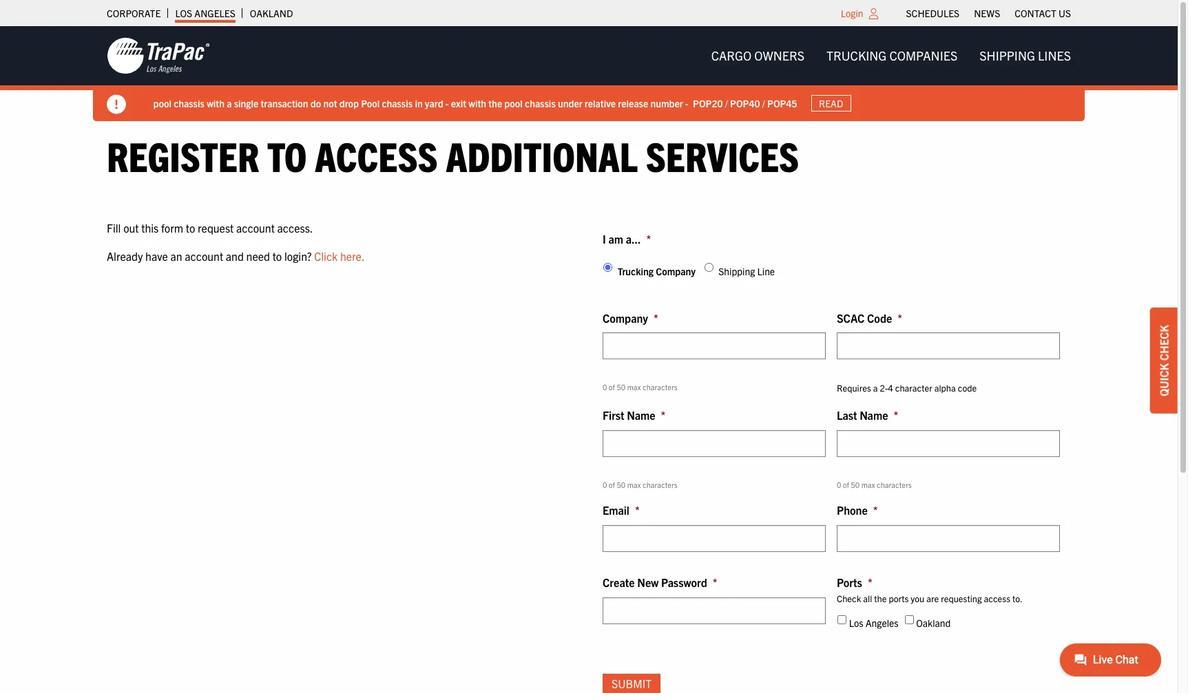 Task type: vqa. For each thing, say whether or not it's contained in the screenshot.
left on
no



Task type: locate. For each thing, give the bounding box(es) containing it.
contact
[[1015, 7, 1057, 19]]

2-
[[880, 383, 888, 394]]

0 horizontal spatial pool
[[154, 97, 172, 109]]

None password field
[[603, 598, 826, 625]]

pool right exit
[[505, 97, 523, 109]]

schedules
[[906, 7, 960, 19]]

0 horizontal spatial shipping
[[719, 265, 755, 278]]

1 horizontal spatial angeles
[[866, 618, 899, 630]]

None submit
[[603, 675, 661, 694]]

1 horizontal spatial /
[[763, 97, 766, 109]]

0 horizontal spatial chassis
[[174, 97, 205, 109]]

1 pool from the left
[[154, 97, 172, 109]]

oakland right oakland checkbox
[[917, 618, 951, 630]]

0 vertical spatial angeles
[[195, 7, 236, 19]]

0 of 50 max characters
[[603, 383, 678, 392], [603, 480, 678, 490], [837, 480, 912, 490]]

shipping
[[980, 48, 1036, 63], [719, 265, 755, 278]]

Shipping Line radio
[[705, 263, 713, 272]]

last
[[837, 409, 857, 422]]

1 vertical spatial check
[[837, 593, 861, 605]]

with
[[207, 97, 225, 109], [469, 97, 487, 109]]

/
[[726, 97, 728, 109], [763, 97, 766, 109]]

2 horizontal spatial chassis
[[525, 97, 556, 109]]

trucking company
[[618, 265, 696, 278]]

the right exit
[[489, 97, 503, 109]]

0 of 50 max characters for first name
[[603, 480, 678, 490]]

pop45
[[768, 97, 798, 109]]

a...
[[626, 232, 641, 246]]

account up need
[[236, 221, 275, 235]]

0 vertical spatial oakland
[[250, 7, 293, 19]]

are
[[927, 593, 939, 605]]

1 horizontal spatial shipping
[[980, 48, 1036, 63]]

a left 2-
[[873, 383, 878, 394]]

2 name from the left
[[860, 409, 888, 422]]

cargo
[[711, 48, 752, 63]]

1 vertical spatial menu bar
[[700, 42, 1082, 70]]

cargo owners
[[711, 48, 805, 63]]

2 with from the left
[[469, 97, 487, 109]]

access.
[[277, 221, 313, 235]]

oakland inside register to access additional services main content
[[917, 618, 951, 630]]

phone *
[[837, 504, 878, 518]]

1 name from the left
[[627, 409, 656, 422]]

0 horizontal spatial /
[[726, 97, 728, 109]]

characters for first name *
[[643, 480, 678, 490]]

1 horizontal spatial with
[[469, 97, 487, 109]]

access
[[984, 593, 1011, 605]]

pool
[[154, 97, 172, 109], [505, 97, 523, 109]]

1 vertical spatial angeles
[[866, 618, 899, 630]]

los up los angeles "image"
[[175, 7, 192, 19]]

max for last
[[862, 480, 875, 490]]

new
[[637, 576, 659, 590]]

ports * check all the ports you are requesting access to.
[[837, 576, 1023, 605]]

1 vertical spatial a
[[873, 383, 878, 394]]

chassis
[[174, 97, 205, 109], [382, 97, 413, 109], [525, 97, 556, 109]]

angeles left oakland checkbox
[[866, 618, 899, 630]]

all
[[864, 593, 872, 605]]

a left 'single'
[[227, 97, 232, 109]]

max up the first name *
[[627, 383, 641, 392]]

max up email *
[[627, 480, 641, 490]]

los angeles up los angeles "image"
[[175, 7, 236, 19]]

requesting
[[941, 593, 982, 605]]

with right exit
[[469, 97, 487, 109]]

0 horizontal spatial trucking
[[618, 265, 654, 278]]

* down requires a 2-4 character alpha code at the bottom of page
[[894, 409, 899, 422]]

angeles left oakland link
[[195, 7, 236, 19]]

account
[[236, 221, 275, 235], [185, 250, 223, 263]]

code
[[958, 383, 977, 394]]

company down trucking company option
[[603, 311, 648, 325]]

none password field inside register to access additional services main content
[[603, 598, 826, 625]]

1 horizontal spatial -
[[686, 97, 689, 109]]

and
[[226, 250, 244, 263]]

name right first
[[627, 409, 656, 422]]

angeles inside register to access additional services main content
[[866, 618, 899, 630]]

1 vertical spatial trucking
[[618, 265, 654, 278]]

with left 'single'
[[207, 97, 225, 109]]

shipping right shipping line radio
[[719, 265, 755, 278]]

los angeles
[[175, 7, 236, 19], [849, 618, 899, 630]]

los angeles down the all
[[849, 618, 899, 630]]

* right email
[[635, 504, 640, 518]]

/ left pop45
[[763, 97, 766, 109]]

the right the all
[[875, 593, 887, 605]]

you
[[911, 593, 925, 605]]

quick check link
[[1151, 308, 1178, 414]]

line
[[758, 265, 775, 278]]

access
[[315, 130, 438, 181]]

need
[[246, 250, 270, 263]]

of up first
[[609, 383, 615, 392]]

1 horizontal spatial check
[[1158, 325, 1171, 361]]

0 horizontal spatial with
[[207, 97, 225, 109]]

the inside ports * check all the ports you are requesting access to.
[[875, 593, 887, 605]]

*
[[647, 232, 651, 246], [654, 311, 658, 325], [898, 311, 903, 325], [661, 409, 666, 422], [894, 409, 899, 422], [635, 504, 640, 518], [873, 504, 878, 518], [713, 576, 718, 590], [868, 576, 873, 590]]

i
[[603, 232, 606, 246]]

of up email
[[609, 480, 615, 490]]

1 horizontal spatial account
[[236, 221, 275, 235]]

50 up first
[[617, 383, 626, 392]]

max for company
[[627, 383, 641, 392]]

1 horizontal spatial a
[[873, 383, 878, 394]]

0 horizontal spatial the
[[489, 97, 503, 109]]

schedules link
[[906, 3, 960, 23]]

oakland
[[250, 7, 293, 19], [917, 618, 951, 630]]

character
[[896, 383, 933, 394]]

here.
[[340, 250, 365, 263]]

create new password *
[[603, 576, 718, 590]]

of up phone
[[843, 480, 850, 490]]

shipping inside register to access additional services main content
[[719, 265, 755, 278]]

trucking right trucking company option
[[618, 265, 654, 278]]

* up the all
[[868, 576, 873, 590]]

1 vertical spatial oakland
[[917, 618, 951, 630]]

* right phone
[[873, 504, 878, 518]]

banner containing cargo owners
[[0, 26, 1189, 121]]

0 horizontal spatial check
[[837, 593, 861, 605]]

* down "trucking company"
[[654, 311, 658, 325]]

50 up the "phone *" on the right bottom of the page
[[851, 480, 860, 490]]

menu bar containing cargo owners
[[700, 42, 1082, 70]]

0 up phone
[[837, 480, 841, 490]]

1 vertical spatial account
[[185, 250, 223, 263]]

already
[[107, 250, 143, 263]]

1 - from the left
[[446, 97, 449, 109]]

check inside ports * check all the ports you are requesting access to.
[[837, 593, 861, 605]]

to right need
[[273, 250, 282, 263]]

1 horizontal spatial company
[[656, 265, 696, 278]]

0 up first
[[603, 383, 607, 392]]

0 vertical spatial trucking
[[827, 48, 887, 63]]

1 horizontal spatial pool
[[505, 97, 523, 109]]

an
[[171, 250, 182, 263]]

trucking down login
[[827, 48, 887, 63]]

0 of 50 max characters up email *
[[603, 480, 678, 490]]

first name *
[[603, 409, 666, 422]]

0 for company
[[603, 383, 607, 392]]

max up the "phone *" on the right bottom of the page
[[862, 480, 875, 490]]

chassis up register
[[174, 97, 205, 109]]

0 horizontal spatial los angeles
[[175, 7, 236, 19]]

have
[[145, 250, 168, 263]]

check up quick
[[1158, 325, 1171, 361]]

trucking for trucking companies
[[827, 48, 887, 63]]

menu bar containing schedules
[[899, 3, 1079, 23]]

companies
[[890, 48, 958, 63]]

los
[[175, 7, 192, 19], [849, 618, 864, 630]]

los angeles link
[[175, 3, 236, 23]]

the
[[489, 97, 503, 109], [875, 593, 887, 605]]

click
[[314, 250, 338, 263]]

- left exit
[[446, 97, 449, 109]]

0 for first name
[[603, 480, 607, 490]]

quick check
[[1158, 325, 1171, 396]]

0 vertical spatial menu bar
[[899, 3, 1079, 23]]

0 of 50 max characters up the first name *
[[603, 383, 678, 392]]

1 vertical spatial company
[[603, 311, 648, 325]]

pool right solid image
[[154, 97, 172, 109]]

check
[[1158, 325, 1171, 361], [837, 593, 861, 605]]

to
[[267, 130, 307, 181], [186, 221, 195, 235], [273, 250, 282, 263]]

to down transaction
[[267, 130, 307, 181]]

name right last
[[860, 409, 888, 422]]

/ left pop40
[[726, 97, 728, 109]]

* right password
[[713, 576, 718, 590]]

0 vertical spatial shipping
[[980, 48, 1036, 63]]

0 vertical spatial check
[[1158, 325, 1171, 361]]

company left shipping line radio
[[656, 265, 696, 278]]

1 vertical spatial the
[[875, 593, 887, 605]]

1 horizontal spatial name
[[860, 409, 888, 422]]

light image
[[869, 8, 879, 19]]

chassis left under
[[525, 97, 556, 109]]

1 horizontal spatial oakland
[[917, 618, 951, 630]]

None text field
[[837, 333, 1060, 360], [603, 430, 826, 457], [837, 430, 1060, 457], [837, 333, 1060, 360], [603, 430, 826, 457], [837, 430, 1060, 457]]

to right form
[[186, 221, 195, 235]]

2 pool from the left
[[505, 97, 523, 109]]

* right code
[[898, 311, 903, 325]]

1 vertical spatial shipping
[[719, 265, 755, 278]]

chassis left in
[[382, 97, 413, 109]]

check down ports
[[837, 593, 861, 605]]

1 chassis from the left
[[174, 97, 205, 109]]

relative
[[585, 97, 616, 109]]

0 horizontal spatial account
[[185, 250, 223, 263]]

banner
[[0, 26, 1189, 121]]

trucking
[[827, 48, 887, 63], [618, 265, 654, 278]]

0 horizontal spatial -
[[446, 97, 449, 109]]

1 horizontal spatial trucking
[[827, 48, 887, 63]]

None text field
[[603, 333, 826, 360], [603, 526, 826, 553], [837, 526, 1060, 553], [603, 333, 826, 360], [603, 526, 826, 553], [837, 526, 1060, 553]]

menu bar
[[899, 3, 1079, 23], [700, 42, 1082, 70]]

1 vertical spatial los angeles
[[849, 618, 899, 630]]

1 with from the left
[[207, 97, 225, 109]]

0 of 50 max characters up the "phone *" on the right bottom of the page
[[837, 480, 912, 490]]

quick
[[1158, 363, 1171, 396]]

0 vertical spatial a
[[227, 97, 232, 109]]

shipping inside menu bar
[[980, 48, 1036, 63]]

50 up email *
[[617, 480, 626, 490]]

1 horizontal spatial los
[[849, 618, 864, 630]]

3 chassis from the left
[[525, 97, 556, 109]]

* right first
[[661, 409, 666, 422]]

oakland right los angeles link
[[250, 7, 293, 19]]

account right an
[[185, 250, 223, 263]]

trucking inside register to access additional services main content
[[618, 265, 654, 278]]

1 vertical spatial los
[[849, 618, 864, 630]]

shipping lines link
[[969, 42, 1082, 70]]

0 up email
[[603, 480, 607, 490]]

1 horizontal spatial los angeles
[[849, 618, 899, 630]]

1 horizontal spatial chassis
[[382, 97, 413, 109]]

0 vertical spatial los angeles
[[175, 7, 236, 19]]

los right los angeles option
[[849, 618, 864, 630]]

0 horizontal spatial name
[[627, 409, 656, 422]]

not
[[324, 97, 338, 109]]

of for first
[[609, 480, 615, 490]]

of
[[609, 383, 615, 392], [609, 480, 615, 490], [843, 480, 850, 490]]

- right the number
[[686, 97, 689, 109]]

register to access additional services
[[107, 130, 799, 181]]

a inside main content
[[873, 383, 878, 394]]

shipping down news link
[[980, 48, 1036, 63]]

1 horizontal spatial the
[[875, 593, 887, 605]]

50
[[617, 383, 626, 392], [617, 480, 626, 490], [851, 480, 860, 490]]

Los Angeles checkbox
[[838, 616, 847, 625]]

in
[[415, 97, 423, 109]]

max
[[627, 383, 641, 392], [627, 480, 641, 490], [862, 480, 875, 490]]

0 vertical spatial los
[[175, 7, 192, 19]]



Task type: describe. For each thing, give the bounding box(es) containing it.
password
[[661, 576, 707, 590]]

this
[[141, 221, 159, 235]]

transaction
[[261, 97, 309, 109]]

phone
[[837, 504, 868, 518]]

shipping lines
[[980, 48, 1071, 63]]

last name *
[[837, 409, 899, 422]]

i am a... *
[[603, 232, 651, 246]]

4
[[888, 383, 893, 394]]

trucking companies
[[827, 48, 958, 63]]

read link
[[812, 95, 852, 112]]

login
[[841, 7, 864, 19]]

contact us
[[1015, 7, 1071, 19]]

0 vertical spatial the
[[489, 97, 503, 109]]

news link
[[974, 3, 1001, 23]]

lines
[[1038, 48, 1071, 63]]

check inside quick check link
[[1158, 325, 1171, 361]]

email
[[603, 504, 630, 518]]

0 horizontal spatial a
[[227, 97, 232, 109]]

pool
[[362, 97, 380, 109]]

0 horizontal spatial angeles
[[195, 7, 236, 19]]

am
[[609, 232, 624, 246]]

release
[[619, 97, 649, 109]]

name for first name
[[627, 409, 656, 422]]

click here. link
[[314, 250, 365, 263]]

create
[[603, 576, 635, 590]]

of for last
[[843, 480, 850, 490]]

exit
[[451, 97, 467, 109]]

trucking for trucking company
[[618, 265, 654, 278]]

0 vertical spatial account
[[236, 221, 275, 235]]

Oakland checkbox
[[905, 616, 914, 625]]

under
[[558, 97, 583, 109]]

0 vertical spatial company
[[656, 265, 696, 278]]

read
[[820, 97, 844, 110]]

requires a 2-4 character alpha code
[[837, 383, 977, 394]]

0 horizontal spatial company
[[603, 311, 648, 325]]

0 for last name
[[837, 480, 841, 490]]

already have an account and need to login? click here.
[[107, 250, 365, 263]]

first
[[603, 409, 625, 422]]

fill out this form to request account access.
[[107, 221, 313, 235]]

trucking companies link
[[816, 42, 969, 70]]

code
[[868, 311, 892, 325]]

1 / from the left
[[726, 97, 728, 109]]

additional
[[446, 130, 638, 181]]

requires
[[837, 383, 871, 394]]

2 chassis from the left
[[382, 97, 413, 109]]

pop40
[[731, 97, 761, 109]]

contact us link
[[1015, 3, 1071, 23]]

news
[[974, 7, 1001, 19]]

oakland link
[[250, 3, 293, 23]]

login?
[[285, 250, 312, 263]]

register to access additional services main content
[[93, 130, 1085, 694]]

characters for company *
[[643, 383, 678, 392]]

email *
[[603, 504, 640, 518]]

cargo owners link
[[700, 42, 816, 70]]

los angeles image
[[107, 37, 210, 75]]

max for first
[[627, 480, 641, 490]]

name for last name
[[860, 409, 888, 422]]

50 for company
[[617, 383, 626, 392]]

single
[[234, 97, 259, 109]]

services
[[646, 130, 799, 181]]

2 vertical spatial to
[[273, 250, 282, 263]]

0 horizontal spatial los
[[175, 7, 192, 19]]

2 - from the left
[[686, 97, 689, 109]]

yard
[[425, 97, 444, 109]]

shipping for shipping line
[[719, 265, 755, 278]]

pool chassis with a single transaction  do not drop pool chassis in yard -  exit with the pool chassis under relative release number -  pop20 / pop40 / pop45
[[154, 97, 798, 109]]

to.
[[1013, 593, 1023, 605]]

number
[[651, 97, 684, 109]]

fill
[[107, 221, 121, 235]]

login link
[[841, 7, 864, 19]]

of for company
[[609, 383, 615, 392]]

none submit inside register to access additional services main content
[[603, 675, 661, 694]]

shipping for shipping lines
[[980, 48, 1036, 63]]

1 vertical spatial to
[[186, 221, 195, 235]]

ports
[[837, 576, 863, 590]]

owners
[[755, 48, 805, 63]]

shipping line
[[719, 265, 775, 278]]

alpha
[[935, 383, 956, 394]]

scac
[[837, 311, 865, 325]]

2 / from the left
[[763, 97, 766, 109]]

50 for last
[[851, 480, 860, 490]]

drop
[[340, 97, 359, 109]]

scac code *
[[837, 311, 903, 325]]

pop20
[[693, 97, 723, 109]]

do
[[311, 97, 322, 109]]

50 for first
[[617, 480, 626, 490]]

form
[[161, 221, 183, 235]]

request
[[198, 221, 234, 235]]

corporate
[[107, 7, 161, 19]]

register
[[107, 130, 259, 181]]

* inside ports * check all the ports you are requesting access to.
[[868, 576, 873, 590]]

0 horizontal spatial oakland
[[250, 7, 293, 19]]

0 of 50 max characters for last name
[[837, 480, 912, 490]]

Trucking Company radio
[[604, 263, 613, 272]]

* right a... on the top right of the page
[[647, 232, 651, 246]]

corporate link
[[107, 3, 161, 23]]

0 vertical spatial to
[[267, 130, 307, 181]]

0 of 50 max characters for company
[[603, 383, 678, 392]]

characters for last name *
[[877, 480, 912, 490]]

out
[[123, 221, 139, 235]]

solid image
[[107, 95, 126, 114]]

los angeles inside register to access additional services main content
[[849, 618, 899, 630]]

los inside register to access additional services main content
[[849, 618, 864, 630]]

ports
[[889, 593, 909, 605]]

us
[[1059, 7, 1071, 19]]



